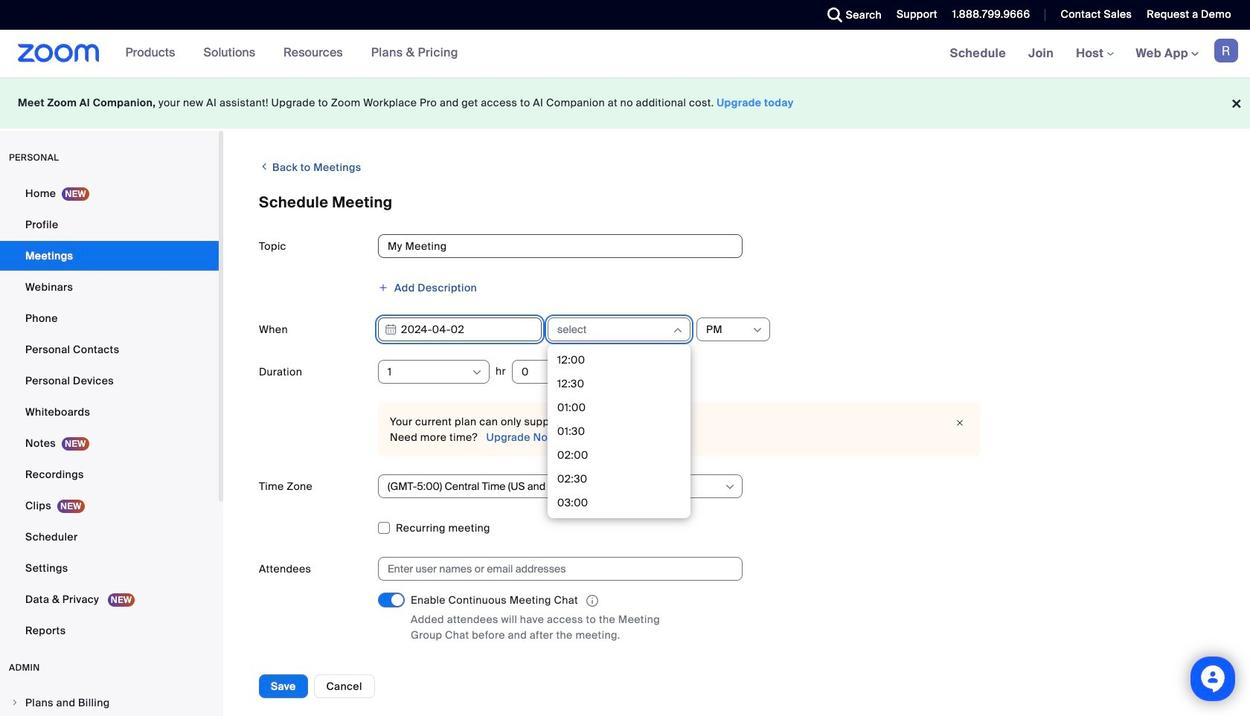 Task type: describe. For each thing, give the bounding box(es) containing it.
right image
[[10, 699, 19, 708]]

learn more about enable continuous meeting chat image
[[582, 595, 603, 608]]

My Meeting text field
[[378, 234, 743, 258]]

show options image
[[752, 324, 763, 336]]

hide options image
[[672, 324, 684, 336]]

profile picture image
[[1214, 39, 1238, 63]]

left image
[[259, 159, 270, 174]]

zoom logo image
[[18, 44, 99, 63]]

Persistent Chat, enter email address,Enter user names or email addresses text field
[[388, 558, 720, 580]]

select start time text field
[[557, 318, 671, 341]]



Task type: locate. For each thing, give the bounding box(es) containing it.
product information navigation
[[114, 30, 469, 77]]

1 vertical spatial show options image
[[724, 481, 736, 493]]

0 vertical spatial show options image
[[471, 367, 483, 379]]

personal menu menu
[[0, 179, 219, 647]]

add image
[[378, 283, 388, 293]]

menu item
[[0, 689, 219, 717]]

banner
[[0, 30, 1250, 78]]

0 horizontal spatial show options image
[[471, 367, 483, 379]]

footer
[[0, 77, 1250, 129]]

1 horizontal spatial show options image
[[724, 481, 736, 493]]

close image
[[951, 416, 969, 431]]

choose date text field
[[378, 318, 542, 342]]

application
[[411, 593, 694, 610]]

option group
[[378, 662, 1214, 686]]

show options image
[[471, 367, 483, 379], [724, 481, 736, 493]]

list box
[[551, 348, 687, 717]]

meetings navigation
[[939, 30, 1250, 78]]



Task type: vqa. For each thing, say whether or not it's contained in the screenshot.
Date Range Picker End field
no



